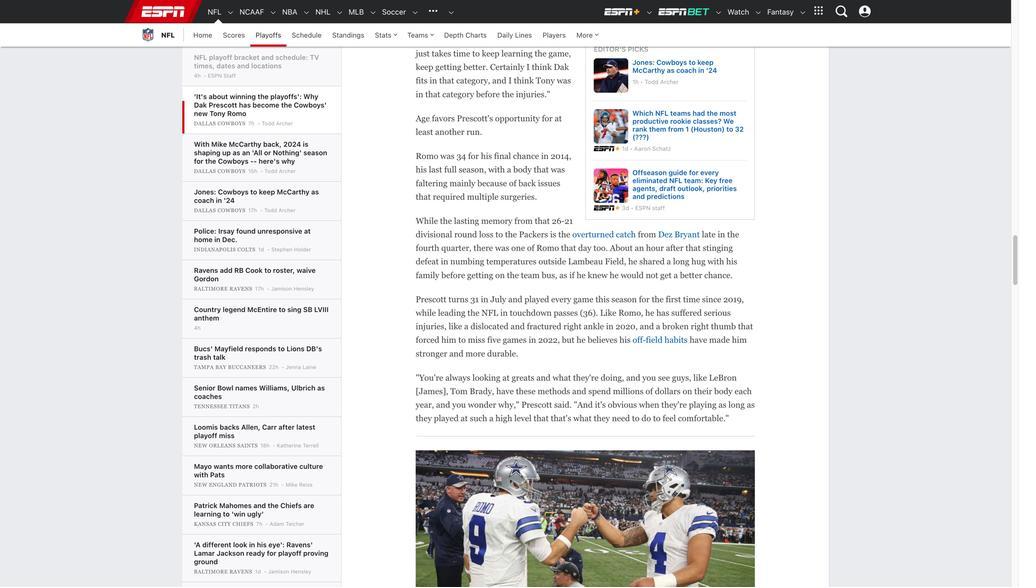 Task type: locate. For each thing, give the bounding box(es) containing it.
to inside the ravens add rb cook to roster, waive gordon
[[265, 267, 271, 274]]

coaches
[[194, 393, 222, 401]]

2 4h from the top
[[194, 325, 201, 331]]

in up ready
[[249, 541, 255, 549]]

2 horizontal spatial of
[[646, 387, 653, 396]]

which
[[633, 109, 654, 117]]

espn left staff
[[636, 205, 651, 212]]

archer down why at left
[[279, 168, 296, 174]]

was left one
[[496, 244, 510, 253]]

1 vertical spatial hensley
[[291, 569, 312, 575]]

his inside late in the fourth quarter, there was one of romo that day too. about an hour after that stinging defeat in numbing temperatures outside lambeau field, he shared a long hug with his family before getting on the team bus, as if he knew he would not get a better chance.
[[727, 257, 738, 267]]

right
[[564, 322, 582, 332], [691, 322, 710, 332]]

4h
[[194, 73, 201, 79], [194, 325, 201, 331]]

0 vertical spatial body
[[514, 165, 532, 175]]

1 horizontal spatial i
[[527, 62, 530, 72]]

jones: cowboys to keep mccarthy as coach in '24 down 15h
[[194, 188, 319, 204]]

stronger
[[416, 349, 448, 359]]

0 vertical spatial romo
[[227, 110, 247, 117]]

jones: for 17h
[[194, 188, 216, 196]]

1 vertical spatial they're
[[662, 400, 687, 410]]

2 horizontal spatial from
[[669, 125, 684, 133]]

0 vertical spatial i
[[527, 62, 530, 72]]

picks
[[628, 45, 649, 53]]

0 vertical spatial you
[[643, 373, 657, 383]]

ravens inside baltimore ravens 1d
[[230, 569, 253, 575]]

nfl playoff bracket and schedule: tv times, dates and locations link
[[194, 53, 319, 70]]

indianapolis
[[194, 247, 236, 253]]

2020,
[[616, 322, 638, 332]]

a down leading
[[465, 322, 469, 332]]

every inside offseason guide for every eliminated nfl team: key free agents, draft outlook, priorities and predictions
[[701, 169, 719, 177]]

0 horizontal spatial played
[[434, 414, 459, 424]]

his inside prescott turns 31 in july and played every game this season for the first time since 2019, while leading the nfl in touchdown passes (36). like romo, he has suffered serious injuries, like a dislocated and fractured right ankle in 2020, and a broken right thumb that forced him to miss five games in 2022, but he believes his
[[620, 336, 631, 345]]

7h down "ugly'"
[[256, 521, 263, 527]]

him right 'forced'
[[442, 336, 457, 345]]

in down july
[[501, 308, 508, 318]]

time down "other"
[[454, 49, 471, 58]]

and up field on the right
[[640, 322, 655, 332]]

game
[[574, 295, 594, 304]]

to inside ""but there's other guys that sometimes it just takes time to keep learning the game, keep getting better. certainly i think dak fits in that category, and i think tony was in that category before the injuries.""
[[473, 49, 480, 58]]

'it's about winning the playoffs': why dak prescott has become the cowboys' new tony romo link
[[194, 93, 327, 117]]

0 vertical spatial jones: cowboys to keep mccarthy as coach in '24 link
[[633, 58, 718, 74]]

2 dallas from the top
[[194, 168, 216, 174]]

has down first
[[657, 308, 670, 318]]

to up 'kansas city chiefs 7h'
[[223, 511, 230, 518]]

his left final
[[481, 151, 492, 161]]

before inside ""but there's other guys that sometimes it just takes time to keep learning the game, keep getting better. certainly i think dak fits in that category, and i think tony was in that category before the injuries.""
[[477, 90, 500, 99]]

0 vertical spatial tony
[[536, 76, 555, 86]]

after inside loomis backs allen, carr after latest playoff miss
[[279, 424, 295, 431]]

such
[[470, 414, 488, 424]]

defeat
[[416, 257, 439, 267]]

hensley for waive
[[294, 286, 314, 292]]

1 4h from the top
[[194, 73, 201, 79]]

0 vertical spatial coach
[[677, 66, 697, 74]]

todd down become
[[262, 120, 275, 127]]

home
[[194, 236, 213, 244]]

0 vertical spatial before
[[477, 90, 500, 99]]

collaborative
[[255, 463, 298, 471]]

1 vertical spatial miss
[[219, 432, 235, 440]]

you left see
[[643, 373, 657, 383]]

2014,
[[551, 151, 572, 161]]

games
[[503, 336, 527, 345]]

1 vertical spatial jones: cowboys to keep mccarthy as coach in '24
[[194, 188, 319, 204]]

1 vertical spatial from
[[515, 216, 533, 226]]

from inside which nfl teams had the most productive rookie classes? we rank them from 1 (houston) to 32 (???)
[[669, 125, 684, 133]]

17h for keep
[[248, 207, 257, 213]]

2 vertical spatial from
[[638, 230, 657, 240]]

like inside prescott turns 31 in july and played every game this season for the first time since 2019, while leading the nfl in touchdown passes (36). like romo, he has suffered serious injuries, like a dislocated and fractured right ankle in 2020, and a broken right thumb that forced him to miss five games in 2022, but he believes his
[[449, 322, 463, 332]]

to left sing
[[279, 306, 286, 314]]

3 dallas from the top
[[194, 208, 216, 213]]

the left first
[[652, 295, 664, 304]]

playing
[[690, 400, 717, 410]]

ugly'
[[247, 511, 264, 518]]

1 vertical spatial dak
[[194, 101, 207, 109]]

mccarthy
[[633, 66, 666, 74], [229, 140, 262, 148], [277, 188, 310, 196]]

2 right from the left
[[691, 322, 710, 332]]

the down shaping
[[205, 157, 216, 165]]

1 vertical spatial prescott
[[416, 295, 447, 304]]

mike inside with mike mccarthy back, 2024 is shaping up as an 'all or nothing' season for the cowboys -- here's why
[[211, 140, 227, 148]]

while
[[416, 216, 438, 226]]

1 horizontal spatial they're
[[662, 400, 687, 410]]

of left back
[[510, 179, 517, 188]]

1 horizontal spatial you
[[643, 373, 657, 383]]

there
[[474, 244, 493, 253]]

0 vertical spatial like
[[570, 11, 584, 21]]

1 horizontal spatial espn
[[636, 205, 651, 212]]

to right cook
[[265, 267, 271, 274]]

'24 up 'classes?'
[[707, 66, 718, 74]]

before down numbing
[[442, 271, 466, 280]]

ravens down rb
[[230, 286, 253, 292]]

with down mayo
[[194, 471, 208, 479]]

1 vertical spatial season
[[612, 295, 637, 304]]

in down fits
[[416, 90, 424, 99]]

guys,
[[673, 373, 692, 383]]

the inside patrick mahomes and the chiefs are learning to 'win ugly'
[[268, 502, 279, 510]]

0 horizontal spatial right
[[564, 322, 582, 332]]

1 vertical spatial you
[[453, 400, 466, 410]]

aaron schatz
[[635, 145, 672, 152]]

schedule
[[292, 31, 322, 39]]

with mike mccarthy back, 2024 is shaping up as an 'all or nothing' season for the cowboys -- here's why
[[194, 140, 327, 165]]

romo inside late in the fourth quarter, there was one of romo that day too. about an hour after that stinging defeat in numbing temperatures outside lambeau field, he shared a long hug with his family before getting on the team bus, as if he knew he would not get a better chance.
[[537, 244, 559, 253]]

passes
[[554, 308, 578, 318]]

1 vertical spatial '24
[[224, 197, 235, 204]]

hour
[[647, 244, 665, 253]]

prescott down about
[[209, 101, 237, 109]]

1 vertical spatial 7h
[[256, 521, 263, 527]]

season,
[[459, 165, 487, 175]]

coach for 17h
[[194, 197, 214, 204]]

season inside with mike mccarthy back, 2024 is shaping up as an 'all or nothing' season for the cowboys -- here's why
[[304, 149, 327, 157]]

1 horizontal spatial guys
[[551, 11, 568, 21]]

new down loomis
[[194, 443, 208, 449]]

the
[[535, 49, 547, 58], [502, 90, 514, 99], [258, 93, 269, 101], [281, 101, 292, 109], [708, 109, 718, 117], [205, 157, 216, 165], [440, 216, 452, 226], [505, 230, 517, 240], [559, 230, 571, 240], [728, 230, 740, 240], [507, 271, 519, 280], [652, 295, 664, 304], [468, 308, 480, 318], [268, 502, 279, 510]]

0 horizontal spatial on
[[496, 271, 505, 280]]

2 vertical spatial romo
[[537, 244, 559, 253]]

todd for jones: cowboys to keep mccarthy as coach in '24
[[264, 207, 277, 213]]

an left hour
[[635, 244, 645, 253]]

0 horizontal spatial of
[[510, 179, 517, 188]]

jones: cowboys to keep mccarthy as coach in '24 link for 17h
[[194, 188, 319, 204]]

1 new from the top
[[194, 443, 208, 449]]

baltimore inside baltimore ravens 17h
[[194, 286, 228, 292]]

offseason
[[633, 169, 667, 177]]

jones: cowboys to keep mccarthy as coach in '24 link down "picks"
[[633, 58, 718, 74]]

1 dallas from the top
[[194, 121, 216, 127]]

0 horizontal spatial after
[[279, 424, 295, 431]]

getting down takes
[[436, 62, 462, 72]]

1 vertical spatial what
[[574, 414, 592, 424]]

happens
[[613, 11, 645, 21]]

dez
[[659, 230, 673, 240]]

2 new from the top
[[194, 482, 208, 488]]

agents,
[[633, 185, 658, 192]]

ravens inside the ravens add rb cook to roster, waive gordon
[[194, 267, 218, 274]]

'win
[[232, 511, 246, 518]]

2 him from the left
[[733, 336, 748, 345]]

ground
[[194, 558, 218, 566]]

city
[[218, 522, 231, 527]]

brady,
[[470, 387, 495, 396]]

long inside late in the fourth quarter, there was one of romo that day too. about an hour after that stinging defeat in numbing temperatures outside lambeau field, he shared a long hug with his family before getting on the team bus, as if he knew he would not get a better chance.
[[674, 257, 690, 267]]

daily
[[498, 31, 514, 39]]

nfl inside prescott turns 31 in july and played every game this season for the first time since 2019, while leading the nfl in touchdown passes (36). like romo, he has suffered serious injuries, like a dislocated and fractured right ankle in 2020, and a broken right thumb that forced him to miss five games in 2022, but he believes his
[[482, 308, 499, 318]]

learning up certainly
[[502, 49, 533, 58]]

schedule:
[[276, 53, 308, 61]]

long
[[674, 257, 690, 267], [729, 400, 745, 410]]

think up injuries."
[[514, 76, 534, 86]]

guys right ,
[[551, 11, 568, 21]]

was inside late in the fourth quarter, there was one of romo that day too. about an hour after that stinging defeat in numbing temperatures outside lambeau field, he shared a long hug with his family before getting on the team bus, as if he knew he would not get a better chance.
[[496, 244, 510, 253]]

2 vertical spatial mccarthy
[[277, 188, 310, 196]]

0 vertical spatial new
[[194, 443, 208, 449]]

prescott down these
[[522, 400, 553, 410]]

0 horizontal spatial '24
[[224, 197, 235, 204]]

1 vertical spatial new
[[194, 482, 208, 488]]

1 vertical spatial ravens
[[230, 286, 253, 292]]

sometimes
[[520, 35, 561, 45]]

0 horizontal spatial learning
[[194, 511, 221, 518]]

0 vertical spatial mike
[[211, 140, 227, 148]]

ravens for add
[[230, 286, 253, 292]]

jamison hensley down "roster,"
[[271, 286, 314, 292]]

back,
[[263, 140, 282, 148]]

that down fits
[[426, 90, 441, 99]]

miss left five
[[468, 336, 486, 345]]

cowboys inside dallas cowboys 15h
[[218, 168, 246, 174]]

dallas inside "dallas cowboys 17h"
[[194, 208, 216, 213]]

1 vertical spatial jones:
[[194, 188, 216, 196]]

after inside late in the fourth quarter, there was one of romo that day too. about an hour after that stinging defeat in numbing temperatures outside lambeau field, he shared a long hug with his family before getting on the team bus, as if he knew he would not get a better chance.
[[667, 244, 684, 253]]

1 horizontal spatial long
[[729, 400, 745, 410]]

for down shaping
[[194, 157, 204, 165]]

keep up better.
[[482, 49, 500, 58]]

is down 26-
[[551, 230, 557, 240]]

kansas city chiefs 7h
[[194, 521, 263, 527]]

age
[[416, 114, 430, 123]]

and inside patrick mahomes and the chiefs are learning to 'win ugly'
[[254, 502, 266, 510]]

to inside country legend mcentire to sing sb lviii anthem 4h
[[279, 306, 286, 314]]

jamison hensley down ravens'
[[268, 569, 312, 575]]

and inside offseason guide for every eliminated nfl team: key free agents, draft outlook, priorities and predictions
[[633, 192, 646, 200]]

cowboys inside dallas cowboys 7h
[[218, 121, 246, 127]]

have inside have made him stronger and more durable.
[[690, 336, 708, 345]]

packers
[[519, 230, 549, 240]]

2 they from the left
[[594, 414, 610, 424]]

0 vertical spatial baltimore
[[194, 286, 228, 292]]

17h for cook
[[255, 286, 264, 292]]

0 vertical spatial long
[[674, 257, 690, 267]]

mayo
[[194, 463, 212, 471]]

learning inside ""but there's other guys that sometimes it just takes time to keep learning the game, keep getting better. certainly i think dak fits in that category, and i think tony was in that category before the injuries.""
[[502, 49, 533, 58]]

2 horizontal spatial like
[[694, 373, 708, 383]]

0 vertical spatial jamison
[[271, 286, 292, 292]]

he right if
[[577, 271, 586, 280]]

why
[[304, 93, 319, 101]]

archer up teams
[[661, 78, 679, 85]]

at up the holder at the top of page
[[304, 227, 311, 235]]

1d down ready
[[255, 569, 261, 575]]

and right july
[[509, 295, 523, 304]]

tony inside ""but there's other guys that sometimes it just takes time to keep learning the game, keep getting better. certainly i think dak fits in that category, and i think tony was in that category before the injuries.""
[[536, 76, 555, 86]]

from up packers
[[515, 216, 533, 226]]

for
[[647, 11, 657, 21], [542, 114, 553, 123], [468, 151, 479, 161], [194, 157, 204, 165], [690, 169, 699, 177], [639, 295, 650, 304], [267, 550, 277, 558]]

played inside "you're always looking at greats and what they're doing, and you see guys, like lebron [james], tom brady, have these methods and spend millions of dollars on their body each year, and you wonder why," prescott said. "and it's obvious when they're playing as long as they played at such a high level that that's what they need to do to feel comfortable."
[[434, 414, 459, 424]]

getting down numbing
[[468, 271, 494, 280]]

1 vertical spatial time
[[684, 295, 701, 304]]

always
[[446, 373, 471, 383]]

2 - from the left
[[254, 157, 257, 165]]

1 vertical spatial have
[[497, 387, 514, 396]]

rank
[[633, 125, 648, 133]]

1 vertical spatial espn
[[636, 205, 651, 212]]

senior
[[194, 384, 216, 392]]

nfl image
[[140, 27, 156, 42]]

tony up injuries."
[[536, 76, 555, 86]]

season up romo,
[[612, 295, 637, 304]]

as inside with mike mccarthy back, 2024 is shaping up as an 'all or nothing' season for the cowboys -- here's why
[[233, 149, 240, 157]]

country legend mcentire to sing sb lviii anthem 4h
[[194, 306, 329, 331]]

0 vertical spatial 17h
[[248, 207, 257, 213]]

dallas down new
[[194, 121, 216, 127]]

aaron
[[635, 145, 651, 152]]

1 vertical spatial jones: cowboys to keep mccarthy as coach in '24 link
[[194, 188, 319, 204]]

romo inside 'it's about winning the playoffs': why dak prescott has become the cowboys' new tony romo
[[227, 110, 247, 117]]

0 horizontal spatial more
[[236, 463, 253, 471]]

need
[[612, 414, 631, 424]]

1 dallas cowboys link from the top
[[194, 120, 247, 127]]

hensley down waive
[[294, 286, 314, 292]]

new inside "new orleans saints 18h"
[[194, 443, 208, 449]]

1 horizontal spatial learning
[[502, 49, 533, 58]]

an
[[242, 149, 250, 157], [635, 244, 645, 253]]

1 vertical spatial think
[[514, 76, 534, 86]]

1 horizontal spatial is
[[551, 230, 557, 240]]

with up because
[[489, 165, 505, 175]]

1 vertical spatial body
[[715, 387, 733, 396]]

0 vertical spatial prescott
[[209, 101, 237, 109]]

to up better.
[[473, 49, 480, 58]]

time up "suffered"
[[684, 295, 701, 304]]

ravens inside baltimore ravens 17h
[[230, 286, 253, 292]]

guys right "other"
[[484, 35, 501, 45]]

mlb
[[349, 7, 364, 16]]

1 horizontal spatial getting
[[468, 271, 494, 280]]

stephen
[[272, 247, 293, 253]]

17h down the ravens add rb cook to roster, waive gordon
[[255, 286, 264, 292]]

cook
[[246, 267, 263, 274]]

0 vertical spatial jamison hensley
[[271, 286, 314, 292]]

nfl link up home
[[203, 1, 222, 23]]

1 horizontal spatial it
[[605, 11, 611, 21]]

that right the level
[[534, 414, 549, 424]]

tampa bay buccaneers link
[[194, 364, 268, 371]]

dallas for jones: cowboys to keep mccarthy as coach in '24
[[194, 208, 216, 213]]

dallas inside dallas cowboys 15h
[[194, 168, 216, 174]]

playoff inside loomis backs allen, carr after latest playoff miss
[[194, 432, 217, 440]]

archer for jones: cowboys to keep mccarthy as coach in '24
[[279, 207, 296, 213]]

1 horizontal spatial him
[[733, 336, 748, 345]]

1d for at
[[258, 247, 264, 253]]

why
[[282, 157, 295, 165]]

ravens
[[194, 267, 218, 274], [230, 286, 253, 292], [230, 569, 253, 575]]

chiefs inside 'kansas city chiefs 7h'
[[233, 522, 254, 527]]

1d for his
[[255, 569, 261, 575]]

dallas inside dallas cowboys 7h
[[194, 121, 216, 127]]

2 vertical spatial with
[[194, 471, 208, 479]]

cowboys inside with mike mccarthy back, 2024 is shaping up as an 'all or nothing' season for the cowboys -- here's why
[[218, 157, 249, 165]]

his
[[481, 151, 492, 161], [416, 165, 427, 175], [727, 257, 738, 267], [620, 336, 631, 345], [257, 541, 267, 549]]

dak inside ""but there's other guys that sometimes it just takes time to keep learning the game, keep getting better. certainly i think dak fits in that category, and i think tony was in that category before the injuries.""
[[554, 62, 569, 72]]

editor's picks
[[594, 45, 649, 53]]

0 horizontal spatial him
[[442, 336, 457, 345]]

0 vertical spatial 4h
[[194, 73, 201, 79]]

dallas cowboys link down new
[[194, 120, 247, 127]]

an left 'all
[[242, 149, 250, 157]]

fractured
[[527, 322, 562, 332]]

1 him from the left
[[442, 336, 457, 345]]

lamar
[[194, 550, 215, 558]]

0 vertical spatial is
[[303, 140, 309, 148]]

2 horizontal spatial mccarthy
[[633, 66, 666, 74]]

hensley
[[294, 286, 314, 292], [291, 569, 312, 575]]

surgeries.
[[501, 192, 538, 202]]

depth charts link
[[439, 23, 492, 47]]

1 vertical spatial with
[[708, 257, 725, 267]]

0 horizontal spatial has
[[239, 101, 251, 109]]

baltimore for gordon
[[194, 286, 228, 292]]

getting inside late in the fourth quarter, there was one of romo that day too. about an hour after that stinging defeat in numbing temperatures outside lambeau field, he shared a long hug with his family before getting on the team bus, as if he knew he would not get a better chance.
[[468, 271, 494, 280]]

have inside "you're always looking at greats and what they're doing, and you see guys, like lebron [james], tom brady, have these methods and spend millions of dollars on their body each year, and you wonder why," prescott said. "and it's obvious when they're playing as long as they played at such a high level that that's what they need to do to feel comfortable."
[[497, 387, 514, 396]]

bowl
[[217, 384, 234, 392]]

after right 'carr'
[[279, 424, 295, 431]]

0 vertical spatial jones: cowboys to keep mccarthy as coach in '24
[[633, 58, 718, 74]]

bus,
[[542, 271, 558, 280]]

a left high
[[490, 414, 494, 424]]

stats link
[[370, 23, 402, 47]]

game,
[[549, 49, 572, 58]]

1 horizontal spatial on
[[683, 387, 693, 396]]

for inside offseason guide for every eliminated nfl team: key free agents, draft outlook, priorities and predictions
[[690, 169, 699, 177]]

it right that,
[[605, 11, 611, 21]]

0 horizontal spatial mccarthy
[[229, 140, 262, 148]]

1 vertical spatial long
[[729, 400, 745, 410]]

[james],
[[416, 387, 449, 396]]

mccarthy inside with mike mccarthy back, 2024 is shaping up as an 'all or nothing' season for the cowboys -- here's why
[[229, 140, 262, 148]]

1 vertical spatial tony
[[210, 110, 226, 117]]

time
[[454, 49, 471, 58], [684, 295, 701, 304]]

for right 'guide'
[[690, 169, 699, 177]]

jones: cowboys to keep mccarthy as coach in '24 down "picks"
[[633, 58, 718, 74]]

1 horizontal spatial with
[[489, 165, 505, 175]]

every left free
[[701, 169, 719, 177]]

prescott inside "you're always looking at greats and what they're doing, and you see guys, like lebron [james], tom brady, have these methods and spend millions of dollars on their body each year, and you wonder why," prescott said. "and it's obvious when they're playing as long as they played at such a high level that that's what they need to do to feel comfortable."
[[522, 400, 553, 410]]

'24 up "dallas cowboys 17h"
[[224, 197, 235, 204]]

better
[[681, 271, 703, 280]]

was down 2014,
[[551, 165, 566, 175]]

todd archer for jones: cowboys to keep mccarthy as coach in '24
[[264, 207, 296, 213]]

hensley down proving
[[291, 569, 312, 575]]

with inside romo was 34 for his final chance in 2014, his last full season, with a body that was faltering mainly because of back issues that required multiple surgeries.
[[489, 165, 505, 175]]

2 baltimore ravens link from the top
[[194, 569, 254, 575]]

1 horizontal spatial after
[[667, 244, 684, 253]]

proving
[[303, 550, 329, 558]]

0 horizontal spatial guys
[[484, 35, 501, 45]]

from left 1
[[669, 125, 684, 133]]

0 vertical spatial played
[[525, 295, 550, 304]]

2 dallas cowboys link from the top
[[194, 168, 247, 175]]

that's
[[551, 414, 572, 424]]

cowboys
[[657, 58, 688, 66], [218, 121, 246, 127], [218, 157, 249, 165], [218, 168, 246, 174], [218, 188, 249, 196], [218, 208, 246, 213]]

1 horizontal spatial an
[[635, 244, 645, 253]]

have up why,"
[[497, 387, 514, 396]]

0 horizontal spatial romo
[[227, 110, 247, 117]]

1 horizontal spatial chiefs
[[281, 502, 302, 510]]

playoff inside 'a different look in his eye': ravens' lamar jackson ready for playoff proving ground
[[278, 550, 302, 558]]

1 horizontal spatial mike
[[286, 482, 298, 488]]

1 baltimore ravens link from the top
[[194, 286, 254, 292]]

mike reiss
[[286, 482, 313, 488]]

0 horizontal spatial have
[[497, 387, 514, 396]]

for up romo,
[[639, 295, 650, 304]]

feel
[[663, 414, 677, 424]]

ravens for different
[[230, 569, 253, 575]]

to inside patrick mahomes and the chiefs are learning to 'win ugly'
[[223, 511, 230, 518]]

teicher
[[286, 521, 305, 527]]

dak down game,
[[554, 62, 569, 72]]

lines
[[516, 31, 532, 39]]

21
[[565, 216, 573, 226]]

0 horizontal spatial i
[[509, 76, 512, 86]]

his up chance.
[[727, 257, 738, 267]]

baltimore ravens link down add
[[194, 286, 254, 292]]

new for mayo wants more collaborative culture with pats
[[194, 482, 208, 488]]

new inside new england patriots 21h
[[194, 482, 208, 488]]

(houston)
[[691, 125, 725, 133]]

1 horizontal spatial coach
[[677, 66, 697, 74]]

of inside "you're always looking at greats and what they're doing, and you see guys, like lebron [james], tom brady, have these methods and spend millions of dollars on their body each year, and you wonder why," prescott said. "and it's obvious when they're playing as long as they played at such a high level that that's what they need to do to feel comfortable."
[[646, 387, 653, 396]]

1 vertical spatial 1d
[[258, 247, 264, 253]]

chiefs down 'win
[[233, 522, 254, 527]]

dallas cowboys link down up
[[194, 168, 247, 175]]

at inside age favors prescott's opportunity for at least another run.
[[555, 114, 562, 123]]

learning inside patrick mahomes and the chiefs are learning to 'win ugly'
[[194, 511, 221, 518]]

most
[[720, 109, 737, 117]]

hug
[[692, 257, 706, 267]]

1 baltimore from the top
[[194, 286, 228, 292]]

2 vertical spatial playoff
[[278, 550, 302, 558]]

add
[[220, 267, 233, 274]]

and up always
[[450, 349, 464, 359]]

dak down 'it's at the top left of the page
[[194, 101, 207, 109]]

scores
[[223, 31, 245, 39]]

0 vertical spatial from
[[669, 125, 684, 133]]

romo inside romo was 34 for his final chance in 2014, his last full season, with a body that was faltering mainly because of back issues that required multiple surgeries.
[[416, 151, 439, 161]]

todd for 'it's about winning the playoffs': why dak prescott has become the cowboys' new tony romo
[[262, 120, 275, 127]]

mccarthy down why at left
[[277, 188, 310, 196]]

1 horizontal spatial of
[[528, 244, 535, 253]]

playoff down loomis
[[194, 432, 217, 440]]

chiefs left are
[[281, 502, 302, 510]]

his inside 'a different look in his eye': ravens' lamar jackson ready for playoff proving ground
[[257, 541, 267, 549]]

every up passes
[[552, 295, 572, 304]]

for inside romo was 34 for his final chance in 2014, his last full season, with a body that was faltering mainly because of back issues that required multiple surgeries.
[[468, 151, 479, 161]]

and up "and
[[573, 387, 587, 396]]

1 vertical spatial mccarthy
[[229, 140, 262, 148]]

jamison for eye':
[[268, 569, 290, 575]]

bucs' mayfield responds to lions db's trash talk
[[194, 345, 322, 361]]

1 vertical spatial baltimore
[[194, 569, 228, 575]]

2 baltimore from the top
[[194, 569, 228, 575]]

guys inside ""but there's other guys that sometimes it just takes time to keep learning the game, keep getting better. certainly i think dak fits in that category, and i think tony was in that category before the injuries.""
[[484, 35, 501, 45]]

he down 'field,'
[[610, 271, 619, 280]]

more inside mayo wants more collaborative culture with pats
[[236, 463, 253, 471]]

mccarthy up 1h
[[633, 66, 666, 74]]

in inside 'a different look in his eye': ravens' lamar jackson ready for playoff proving ground
[[249, 541, 255, 549]]

like inside "you're always looking at greats and what they're doing, and you see guys, like lebron [james], tom brady, have these methods and spend millions of dollars on their body each year, and you wonder why," prescott said. "and it's obvious when they're playing as long as they played at such a high level that that's what they need to do to feel comfortable."
[[694, 373, 708, 383]]

0 horizontal spatial time
[[454, 49, 471, 58]]

jamison hensley
[[271, 286, 314, 292], [268, 569, 312, 575]]

season inside prescott turns 31 in july and played every game this season for the first time since 2019, while leading the nfl in touchdown passes (36). like romo, he has suffered serious injuries, like a dislocated and fractured right ankle in 2020, and a broken right thumb that forced him to miss five games in 2022, but he believes his
[[612, 295, 637, 304]]

baltimore down ground
[[194, 569, 228, 575]]

todd for with mike mccarthy back, 2024 is shaping up as an 'all or nothing' season for the cowboys -- here's why
[[265, 168, 277, 174]]

0 vertical spatial '24
[[707, 66, 718, 74]]

chiefs inside patrick mahomes and the chiefs are learning to 'win ugly'
[[281, 502, 302, 510]]

depth charts
[[444, 31, 487, 39]]

they down year,
[[416, 414, 432, 424]]

to inside which nfl teams had the most productive rookie classes? we rank them from 1 (houston) to 32 (???)
[[727, 125, 734, 133]]

body inside romo was 34 for his final chance in 2014, his last full season, with a body that was faltering mainly because of back issues that required multiple surgeries.
[[514, 165, 532, 175]]

dallas for with mike mccarthy back, 2024 is shaping up as an 'all or nothing' season for the cowboys -- here's why
[[194, 168, 216, 174]]

baltimore inside baltimore ravens 1d
[[194, 569, 228, 575]]

1 vertical spatial of
[[528, 244, 535, 253]]



Task type: vqa. For each thing, say whether or not it's contained in the screenshot.


Task type: describe. For each thing, give the bounding box(es) containing it.
keep up had
[[698, 58, 714, 66]]

was inside ""but there's other guys that sometimes it just takes time to keep learning the game, keep getting better. certainly i think dak fits in that category, and i think tony was in that category before the injuries.""
[[557, 76, 571, 86]]

for inside 'a different look in his eye': ravens' lamar jackson ready for playoff proving ground
[[267, 550, 277, 558]]

playoff inside the "nfl playoff bracket and schedule: tv times, dates and locations"
[[209, 53, 232, 61]]

as inside late in the fourth quarter, there was one of romo that day too. about an hour after that stinging defeat in numbing temperatures outside lambeau field, he shared a long hug with his family before getting on the team bus, as if he knew he would not get a better chance.
[[560, 271, 568, 280]]

bryant
[[675, 230, 700, 240]]

0 horizontal spatial 7h
[[248, 120, 255, 127]]

their
[[695, 387, 713, 396]]

in left 2022,
[[529, 336, 537, 345]]

every inside prescott turns 31 in july and played every game this season for the first time since 2019, while leading the nfl in touchdown passes (36). like romo, he has suffered serious injuries, like a dislocated and fractured right ankle in 2020, and a broken right thumb that forced him to miss five games in 2022, but he believes his
[[552, 295, 572, 304]]

1 vertical spatial mike
[[286, 482, 298, 488]]

because
[[478, 179, 507, 188]]

the up 'stinging'
[[728, 230, 740, 240]]

as inside 'senior bowl names williams, ulbrich as coaches tennessee titans 2h'
[[318, 384, 325, 392]]

that inside "you're always looking at greats and what they're doing, and you see guys, like lebron [james], tom brady, have these methods and spend millions of dollars on their body each year, and you wonder why," prescott said. "and it's obvious when they're playing as long as they played at such a high level that that's what they need to do to feel comfortable."
[[534, 414, 549, 424]]

too.
[[594, 244, 608, 253]]

loss
[[480, 230, 494, 240]]

temperatures
[[487, 257, 537, 267]]

the inside with mike mccarthy back, 2024 is shaping up as an 'all or nothing' season for the cowboys -- here's why
[[205, 157, 216, 165]]

that inside prescott turns 31 in july and played every game this season for the first time since 2019, while leading the nfl in touchdown passes (36). like romo, he has suffered serious injuries, like a dislocated and fractured right ankle in 2020, and a broken right thumb that forced him to miss five games in 2022, but he believes his
[[739, 322, 754, 332]]

32
[[736, 125, 744, 133]]

latest
[[297, 424, 316, 431]]

is inside while the lasting memory from that 26-21 divisional round loss to the packers is the overturned catch from dez bryant
[[551, 230, 557, 240]]

the up become
[[258, 93, 269, 101]]

and up games
[[511, 322, 525, 332]]

getting inside ""but there's other guys that sometimes it just takes time to keep learning the game, keep getting better. certainly i think dak fits in that category, and i think tony was in that category before the injuries.""
[[436, 62, 462, 72]]

1 horizontal spatial nfl link
[[203, 1, 222, 23]]

are
[[304, 502, 315, 510]]

cowboys'
[[294, 101, 327, 109]]

of inside romo was 34 for his final chance in 2014, his last full season, with a body that was faltering mainly because of back issues that required multiple surgeries.
[[510, 179, 517, 188]]

one
[[512, 244, 525, 253]]

before for family
[[442, 271, 466, 280]]

in inside romo was 34 for his final chance in 2014, his last full season, with a body that was faltering mainly because of back issues that required multiple surgeries.
[[542, 151, 549, 161]]

that inside while the lasting memory from that 26-21 divisional round loss to the packers is the overturned catch from dez bryant
[[535, 216, 550, 226]]

numbing
[[451, 257, 485, 267]]

for left them.
[[647, 11, 657, 21]]

that up certainly
[[503, 35, 518, 45]]

1 they from the left
[[416, 414, 432, 424]]

when
[[640, 400, 660, 410]]

lambeau
[[569, 257, 603, 267]]

2022,
[[539, 336, 560, 345]]

holder
[[294, 247, 311, 253]]

catch
[[617, 230, 636, 240]]

productive
[[633, 117, 669, 125]]

todd archer for with mike mccarthy back, 2024 is shaping up as an 'all or nothing' season for the cowboys -- here's why
[[265, 168, 296, 174]]

"you're always looking at greats and what they're doing, and you see guys, like lebron [james], tom brady, have these methods and spend millions of dollars on their body each year, and you wonder why," prescott said. "and it's obvious when they're playing as long as they played at such a high level that that's what they need to do to feel comfortable."
[[416, 373, 755, 424]]

to down 15h
[[251, 188, 257, 196]]

"you're
[[416, 373, 444, 383]]

1 horizontal spatial what
[[574, 414, 592, 424]]

dallas cowboys link for for
[[194, 168, 247, 175]]

quarter,
[[442, 244, 472, 253]]

2h
[[253, 404, 259, 410]]

divisional
[[416, 230, 453, 240]]

baltimore ravens 17h
[[194, 286, 264, 292]]

ncaaf link
[[234, 1, 264, 23]]

become
[[253, 101, 280, 109]]

time inside prescott turns 31 in july and played every game this season for the first time since 2019, while leading the nfl in touchdown passes (36). like romo, he has suffered serious injuries, like a dislocated and fractured right ankle in 2020, and a broken right thumb that forced him to miss five games in 2022, but he believes his
[[684, 295, 701, 304]]

editor's
[[594, 45, 627, 53]]

bucs' mayfield responds to lions db's trash talk link
[[194, 345, 322, 361]]

suffered
[[672, 308, 703, 318]]

baltimore for lamar
[[194, 569, 228, 575]]

stephen holder
[[272, 247, 311, 253]]

williams,
[[259, 384, 290, 392]]

the down playoffs':
[[281, 101, 292, 109]]

nba link
[[277, 1, 298, 23]]

new england patriots link
[[194, 482, 269, 489]]

for inside age favors prescott's opportunity for at least another run.
[[542, 114, 553, 123]]

coach for todd archer
[[677, 66, 697, 74]]

mayo wants more collaborative culture with pats
[[194, 463, 323, 479]]

overturned catch link
[[573, 230, 636, 240]]

the inside which nfl teams had the most productive rookie classes? we rank them from 1 (houston) to 32 (???)
[[708, 109, 718, 117]]

4h inside country legend mcentire to sing sb lviii anthem 4h
[[194, 325, 201, 331]]

a up get
[[667, 257, 672, 267]]

more link
[[572, 23, 604, 47]]

talk
[[213, 354, 226, 361]]

'a
[[194, 541, 201, 549]]

laine
[[303, 364, 317, 370]]

his left last
[[416, 165, 427, 175]]

but
[[562, 336, 575, 345]]

prescott inside prescott turns 31 in july and played every game this season for the first time since 2019, while leading the nfl in touchdown passes (36). like romo, he has suffered serious injuries, like a dislocated and fractured right ankle in 2020, and a broken right thumb that forced him to miss five games in 2022, but he believes his
[[416, 295, 447, 304]]

in right fits
[[430, 76, 437, 86]]

and up 'methods'
[[537, 373, 551, 383]]

miss inside prescott turns 31 in july and played every game this season for the first time since 2019, while leading the nfl in touchdown passes (36). like romo, he has suffered serious injuries, like a dislocated and fractured right ankle in 2020, and a broken right thumb that forced him to miss five games in 2022, but he believes his
[[468, 336, 486, 345]]

we
[[724, 117, 734, 125]]

on inside late in the fourth quarter, there was one of romo that day too. about an hour after that stinging defeat in numbing temperatures outside lambeau field, he shared a long hug with his family before getting on the team bus, as if he knew he would not get a better chance.
[[496, 271, 505, 280]]

jamison for roster,
[[271, 286, 292, 292]]

was left 34
[[441, 151, 455, 161]]

0 vertical spatial 1d
[[622, 145, 629, 152]]

archer for 'it's about winning the playoffs': why dak prescott has become the cowboys' new tony romo
[[276, 120, 293, 127]]

an inside late in the fourth quarter, there was one of romo that day too. about an hour after that stinging defeat in numbing temperatures outside lambeau field, he shared a long hug with his family before getting on the team bus, as if he knew he would not get a better chance.
[[635, 244, 645, 253]]

1 horizontal spatial from
[[638, 230, 657, 240]]

nfl inside offseason guide for every eliminated nfl team: key free agents, draft outlook, priorities and predictions
[[670, 177, 683, 185]]

todd archer right 1h
[[645, 78, 679, 85]]

that up hug
[[686, 244, 701, 253]]

bucs'
[[194, 345, 213, 353]]

archer for with mike mccarthy back, 2024 is shaping up as an 'all or nothing' season for the cowboys -- here's why
[[279, 168, 296, 174]]

country legend mcentire to sing sb lviii anthem link
[[194, 306, 329, 322]]

jones: cowboys to keep mccarthy as coach in '24 link for todd archer
[[633, 58, 718, 74]]

'a different look in his eye': ravens' lamar jackson ready for playoff proving ground link
[[194, 541, 329, 566]]

in down like
[[607, 322, 614, 332]]

age favors prescott's opportunity for at least another run.
[[416, 114, 562, 137]]

a right get
[[674, 271, 679, 280]]

1 vertical spatial i
[[509, 76, 512, 86]]

england
[[209, 482, 237, 488]]

him inside prescott turns 31 in july and played every game this season for the first time since 2019, while leading the nfl in touchdown passes (36). like romo, he has suffered serious injuries, like a dislocated and fractured right ankle in 2020, and a broken right thumb that forced him to miss five games in 2022, but he believes his
[[442, 336, 457, 345]]

0 vertical spatial it
[[605, 11, 611, 21]]

jones: cowboys to keep mccarthy as coach in '24 for todd archer
[[633, 58, 718, 74]]

in inside police: irsay found unresponsive at home in dec.
[[215, 236, 221, 244]]

category
[[443, 90, 474, 99]]

long inside "you're always looking at greats and what they're doing, and you see guys, like lebron [james], tom brady, have these methods and spend millions of dollars on their body each year, and you wonder why," prescott said. "and it's obvious when they're playing as long as they played at such a high level that that's what they need to do to feel comfortable."
[[729, 400, 745, 410]]

up
[[222, 149, 231, 157]]

in right 31
[[481, 295, 489, 304]]

jamison hensley for waive
[[271, 286, 314, 292]]

in up "dallas cowboys 17h"
[[216, 197, 222, 204]]

day
[[579, 244, 592, 253]]

adam
[[270, 521, 284, 527]]

mccarthy for todd archer
[[633, 66, 666, 74]]

in right late
[[718, 230, 726, 240]]

espn for nfl playoff bracket and schedule: tv times, dates and locations
[[208, 73, 222, 79]]

to up had
[[689, 58, 696, 66]]

3 dallas cowboys link from the top
[[194, 207, 247, 214]]

prescott inside 'it's about winning the playoffs': why dak prescott has become the cowboys' new tony romo
[[209, 101, 237, 109]]

and down [james],
[[436, 400, 451, 410]]

soccer link
[[377, 1, 406, 23]]

he right romo,
[[646, 308, 655, 318]]

the down the 'temperatures'
[[507, 271, 519, 280]]

new for loomis backs allen, carr after latest playoff miss
[[194, 443, 208, 449]]

the up one
[[505, 230, 517, 240]]

a up off-field habits on the right bottom of page
[[657, 322, 661, 332]]

keep down the just
[[416, 62, 434, 72]]

with inside mayo wants more collaborative culture with pats
[[194, 471, 208, 479]]

level
[[515, 414, 532, 424]]

since
[[703, 295, 722, 304]]

0 horizontal spatial nfl link
[[140, 23, 175, 47]]

cowboys inside "dallas cowboys 17h"
[[218, 208, 246, 213]]

dallas for 'it's about winning the playoffs': why dak prescott has become the cowboys' new tony romo
[[194, 121, 216, 127]]

in up had
[[699, 66, 705, 74]]

fantasy
[[768, 7, 794, 16]]

guide
[[669, 169, 688, 177]]

'24 for 17h
[[224, 197, 235, 204]]

on inside "you're always looking at greats and what they're doing, and you see guys, like lebron [james], tom brady, have these methods and spend millions of dollars on their body each year, and you wonder why," prescott said. "and it's obvious when they're playing as long as they played at such a high level that that's what they need to do to feel comfortable."
[[683, 387, 693, 396]]

multiple
[[467, 192, 499, 202]]

gordon
[[194, 275, 219, 283]]

0 vertical spatial they're
[[574, 373, 599, 383]]

hensley for ravens'
[[291, 569, 312, 575]]

0 horizontal spatial what
[[553, 373, 572, 383]]

injuries,
[[416, 322, 447, 332]]

that up category
[[440, 76, 455, 86]]

miss inside loomis backs allen, carr after latest playoff miss
[[219, 432, 235, 440]]

key
[[706, 177, 718, 185]]

senior bowl names williams, ulbrich as coaches tennessee titans 2h
[[194, 384, 325, 410]]

a inside "you're always looking at greats and what they're doing, and you see guys, like lebron [james], tom brady, have these methods and spend millions of dollars on their body each year, and you wonder why," prescott said. "and it's obvious when they're playing as long as they played at such a high level that that's what they need to do to feel comfortable."
[[490, 414, 494, 424]]

prescott turns 31 in july and played every game this season for the first time since 2019, while leading the nfl in touchdown passes (36). like romo, he has suffered serious injuries, like a dislocated and fractured right ankle in 2020, and a broken right thumb that forced him to miss five games in 2022, but he believes his
[[416, 295, 754, 345]]

it inside ""but there's other guys that sometimes it just takes time to keep learning the game, keep getting better. certainly i think dak fits in that category, and i think tony was in that category before the injuries.""
[[563, 35, 568, 45]]

and up millions in the right bottom of the page
[[627, 373, 641, 383]]

him inside have made him stronger and more durable.
[[733, 336, 748, 345]]

1 right from the left
[[564, 322, 582, 332]]

about
[[610, 244, 633, 253]]

time inside ""but there's other guys that sometimes it just takes time to keep learning the game, keep getting better. certainly i think dak fits in that category, and i think tony was in that category before the injuries.""
[[454, 49, 471, 58]]

that up issues
[[534, 165, 549, 175]]

1 - from the left
[[251, 157, 254, 165]]

outside
[[539, 257, 567, 267]]

nfl inside the "nfl playoff bracket and schedule: tv times, dates and locations"
[[194, 53, 207, 61]]

a inside romo was 34 for his final chance in 2014, his last full season, with a body that was faltering mainly because of back issues that required multiple surgeries.
[[507, 165, 512, 175]]

nhl link
[[310, 1, 331, 23]]

predictions
[[647, 192, 685, 200]]

the left injuries."
[[502, 90, 514, 99]]

that down faltering
[[416, 192, 431, 202]]

to inside while the lasting memory from that 26-21 divisional round loss to the packers is the overturned catch from dez bryant
[[496, 230, 503, 240]]

baltimore ravens link for gordon
[[194, 286, 254, 292]]

and inside have made him stronger and more durable.
[[450, 349, 464, 359]]

winning
[[230, 93, 256, 101]]

has inside prescott turns 31 in july and played every game this season for the first time since 2019, while leading the nfl in touchdown passes (36). like romo, he has suffered serious injuries, like a dislocated and fractured right ankle in 2020, and a broken right thumb that forced him to miss five games in 2022, but he believes his
[[657, 308, 670, 318]]

mahomes
[[219, 502, 252, 510]]

rookie
[[671, 117, 692, 125]]

tony inside 'it's about winning the playoffs': why dak prescott has become the cowboys' new tony romo
[[210, 110, 226, 117]]

mlb link
[[344, 1, 364, 23]]

new england patriots 21h
[[194, 482, 279, 488]]

at inside police: irsay found unresponsive at home in dec.
[[304, 227, 311, 235]]

0 vertical spatial think
[[532, 62, 552, 72]]

carr
[[262, 424, 277, 431]]

nfl inside which nfl teams had the most productive rookie classes? we rank them from 1 (houston) to 32 (???)
[[656, 109, 669, 117]]

before for category
[[477, 90, 500, 99]]

baltimore ravens link for lamar
[[194, 569, 254, 575]]

touchdown
[[510, 308, 552, 318]]

that left day on the top right of the page
[[562, 244, 577, 253]]

1 horizontal spatial like
[[570, 11, 584, 21]]

todd right 1h
[[645, 78, 659, 85]]

played inside prescott turns 31 in july and played every game this season for the first time since 2019, while leading the nfl in touchdown passes (36). like romo, he has suffered serious injuries, like a dislocated and fractured right ankle in 2020, and a broken right thumb that forced him to miss five games in 2022, but he believes his
[[525, 295, 550, 304]]

to right do
[[654, 414, 661, 424]]

classes?
[[694, 117, 722, 125]]

in right defeat
[[441, 257, 449, 267]]

'24 for todd archer
[[707, 66, 718, 74]]

the down 31
[[468, 308, 480, 318]]

and down bracket
[[237, 62, 250, 70]]

has inside 'it's about winning the playoffs': why dak prescott has become the cowboys' new tony romo
[[239, 101, 251, 109]]

more
[[577, 31, 593, 39]]

to left do
[[633, 414, 640, 424]]

mccarthy for 17h
[[277, 188, 310, 196]]

he right the but
[[577, 336, 586, 345]]

jamison hensley for ravens'
[[268, 569, 312, 575]]

todd archer for 'it's about winning the playoffs': why dak prescott has become the cowboys' new tony romo
[[262, 120, 293, 127]]

late
[[703, 230, 716, 240]]

believes
[[588, 336, 618, 345]]

he up would on the top right of the page
[[629, 257, 638, 267]]

an inside with mike mccarthy back, 2024 is shaping up as an 'all or nothing' season for the cowboys -- here's why
[[242, 149, 250, 157]]

there's
[[435, 35, 460, 45]]

serious
[[705, 308, 731, 318]]

more inside have made him stronger and more durable.
[[466, 349, 486, 359]]

body inside "you're always looking at greats and what they're doing, and you see guys, like lebron [james], tom brady, have these methods and spend millions of dollars on their body each year, and you wonder why," prescott said. "and it's obvious when they're playing as long as they played at such a high level that that's what they need to do to feel comfortable."
[[715, 387, 733, 396]]

with mike mccarthy back, 2024 is shaping up as an 'all or nothing' season for the cowboys -- here's why link
[[194, 140, 327, 165]]

the down 21
[[559, 230, 571, 240]]

keep down 'here's'
[[259, 188, 275, 196]]

dallas cowboys link for romo
[[194, 120, 247, 127]]

dates
[[217, 62, 235, 70]]

charts
[[466, 31, 487, 39]]

is inside with mike mccarthy back, 2024 is shaping up as an 'all or nothing' season for the cowboys -- here's why
[[303, 140, 309, 148]]

jones: cowboys to keep mccarthy as coach in '24 for 17h
[[194, 188, 319, 204]]

found
[[236, 227, 256, 235]]

to inside bucs' mayfield responds to lions db's trash talk
[[278, 345, 285, 353]]

staff
[[224, 73, 236, 79]]

soccer
[[382, 7, 406, 16]]

just
[[416, 49, 430, 58]]

0 horizontal spatial from
[[515, 216, 533, 226]]

run.
[[467, 127, 483, 137]]

memory
[[482, 216, 513, 226]]

off-field habits link
[[633, 336, 688, 345]]

espn for offseason guide for every eliminated nfl team: key free agents, draft outlook, priorities and predictions
[[636, 205, 651, 212]]

22h
[[269, 364, 279, 370]]

for inside with mike mccarthy back, 2024 is shaping up as an 'all or nothing' season for the cowboys -- here's why
[[194, 157, 204, 165]]

1 horizontal spatial 7h
[[256, 521, 263, 527]]

eliminated
[[633, 177, 668, 185]]

of inside late in the fourth quarter, there was one of romo that day too. about an hour after that stinging defeat in numbing temperatures outside lambeau field, he shared a long hug with his family before getting on the team bus, as if he knew he would not get a better chance.
[[528, 244, 535, 253]]

dak inside 'it's about winning the playoffs': why dak prescott has become the cowboys' new tony romo
[[194, 101, 207, 109]]

the down sometimes
[[535, 49, 547, 58]]

to inside prescott turns 31 in july and played every game this season for the first time since 2019, while leading the nfl in touchdown passes (36). like romo, he has suffered serious injuries, like a dislocated and fractured right ankle in 2020, and a broken right thumb that forced him to miss five games in 2022, but he believes his
[[459, 336, 466, 345]]

for inside prescott turns 31 in july and played every game this season for the first time since 2019, while leading the nfl in touchdown passes (36). like romo, he has suffered serious injuries, like a dislocated and fractured right ankle in 2020, and a broken right thumb that forced him to miss five games in 2022, but he believes his
[[639, 295, 650, 304]]

with inside late in the fourth quarter, there was one of romo that day too. about an hour after that stinging defeat in numbing temperatures outside lambeau field, he shared a long hug with his family before getting on the team bus, as if he knew he would not get a better chance.
[[708, 257, 725, 267]]

at left greats
[[503, 373, 510, 383]]

the up the divisional
[[440, 216, 452, 226]]

at left such
[[461, 414, 468, 424]]

jones: for todd archer
[[633, 58, 655, 66]]

and up locations
[[262, 53, 274, 61]]



